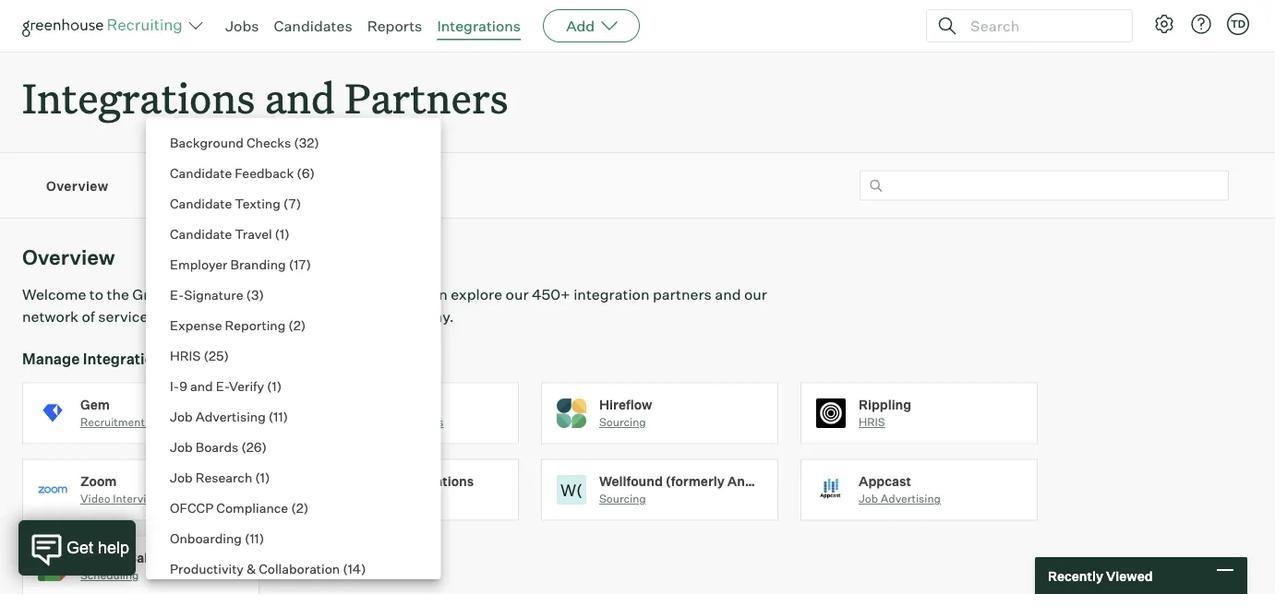 Task type: describe. For each thing, give the bounding box(es) containing it.
reporting
[[225, 317, 286, 333]]

hris inside rippling hris
[[859, 416, 886, 430]]

0 horizontal spatial e-
[[170, 287, 184, 303]]

background checks
[[340, 416, 444, 430]]

0 vertical spatial integrations link
[[437, 17, 521, 35]]

1 vertical spatial integrations link
[[146, 177, 224, 195]]

6
[[302, 165, 310, 181]]

travel
[[235, 226, 272, 242]]

17
[[294, 256, 306, 273]]

( for reporting
[[288, 317, 294, 333]]

service partners link
[[279, 177, 386, 195]]

td
[[1231, 18, 1246, 30]]

450+
[[532, 286, 571, 304]]

a
[[369, 308, 377, 326]]

google
[[80, 550, 125, 566]]

( down "expense"
[[204, 348, 209, 364]]

0 vertical spatial partners
[[653, 286, 712, 304]]

candidate texting ( 7 )
[[170, 195, 301, 212]]

integrations and partners
[[22, 70, 509, 125]]

away.
[[415, 308, 454, 326]]

) for candidate texting ( 7 )
[[296, 195, 301, 212]]

background for background checks ( 32 )
[[170, 134, 244, 151]]

zoom
[[80, 474, 117, 490]]

rippling hris
[[859, 397, 912, 430]]

partnerships
[[220, 286, 308, 304]]

linkedin
[[340, 474, 395, 490]]

1 for candidate travel ( 1 )
[[280, 226, 285, 242]]

32
[[299, 134, 314, 151]]

1 horizontal spatial and
[[265, 70, 335, 125]]

0 vertical spatial hris
[[170, 348, 201, 364]]

talent)
[[791, 474, 836, 490]]

explore
[[451, 286, 503, 304]]

integrations down service
[[83, 350, 171, 368]]

appcast
[[859, 474, 912, 490]]

overview link
[[46, 177, 109, 195]]

background checks ( 32 )
[[170, 134, 319, 151]]

network
[[22, 308, 79, 326]]

2 our from the left
[[745, 286, 768, 304]]

menu containing background checks
[[146, 118, 430, 595]]

td button
[[1228, 13, 1250, 35]]

( for advertising
[[269, 409, 274, 425]]

onboarding
[[170, 531, 242, 547]]

angellist
[[728, 474, 789, 490]]

1 vertical spatial overview
[[22, 245, 115, 270]]

rippling
[[859, 397, 912, 413]]

checks for background checks ( 32 )
[[247, 134, 291, 151]]

( for research
[[255, 470, 260, 486]]

linkedin integrations
[[340, 474, 474, 490]]

and inside menu
[[190, 378, 213, 394]]

integrations for top integrations link
[[437, 17, 521, 35]]

w(
[[561, 480, 583, 501]]

zoom video interviewing
[[80, 474, 177, 506]]

job for job advertising ( 11 )
[[170, 409, 193, 425]]

sourcing inside wellfound (formerly angellist talent) sourcing
[[600, 493, 646, 506]]

new
[[218, 308, 249, 326]]

scheduling
[[80, 569, 139, 583]]

job advertising ( 11 )
[[170, 409, 288, 425]]

job boards ( 26 )
[[170, 439, 267, 455]]

recently viewed
[[1049, 568, 1153, 585]]

feedback
[[235, 165, 294, 181]]

service partners
[[279, 178, 386, 194]]

jobs
[[225, 17, 259, 35]]

2 for expense reporting ( 2 )
[[294, 317, 301, 333]]

) for expense reporting ( 2 )
[[301, 317, 306, 333]]

gem recruitment marketing
[[80, 397, 200, 430]]

) for ofccp compliance ( 2 )
[[304, 500, 309, 516]]

hireflow sourcing
[[600, 397, 653, 430]]

i-
[[170, 378, 179, 394]]

) for employer branding ( 17 )
[[306, 256, 311, 273]]

recruitment
[[80, 416, 145, 430]]

) for e-signature ( 3 )
[[259, 287, 264, 303]]

expense reporting ( 2 )
[[170, 317, 306, 333]]

26
[[247, 439, 262, 455]]

configure image
[[1154, 13, 1176, 35]]

employer
[[170, 256, 228, 273]]

advertising inside appcast job advertising
[[881, 493, 941, 506]]

recently
[[1049, 568, 1104, 585]]

collaboration
[[259, 561, 340, 577]]

viewed
[[1107, 568, 1153, 585]]

jobs link
[[225, 17, 259, 35]]

add button
[[543, 9, 640, 42]]

7
[[289, 195, 296, 212]]

job inside appcast job advertising
[[859, 493, 879, 506]]

verify
[[229, 378, 264, 394]]

manage integrations
[[22, 350, 171, 368]]

service
[[98, 308, 148, 326]]

0 vertical spatial overview
[[46, 178, 109, 194]]

candidate travel ( 1 )
[[170, 226, 290, 242]]

reports link
[[367, 17, 423, 35]]

marketing
[[147, 416, 200, 430]]

integrations for integrations and partners
[[22, 70, 255, 125]]

you
[[395, 286, 420, 304]]

page
[[311, 286, 346, 304]]

( right verify
[[267, 378, 272, 394]]

wellfound (formerly angellist talent) sourcing
[[600, 474, 836, 506]]

integrations
[[398, 474, 474, 490]]

the
[[107, 286, 129, 304]]

advertising inside menu
[[196, 409, 266, 425]]

Search text field
[[966, 12, 1116, 39]]



Task type: locate. For each thing, give the bounding box(es) containing it.
checks inside menu
[[247, 134, 291, 151]]

compliance
[[216, 500, 288, 516]]

sourcing down 'wellfound'
[[600, 493, 646, 506]]

0 horizontal spatial background
[[170, 134, 244, 151]]

) for background checks ( 32 )
[[314, 134, 319, 151]]

service
[[279, 178, 328, 194]]

( for signature
[[246, 287, 251, 303]]

1 horizontal spatial our
[[745, 286, 768, 304]]

( right collaboration
[[343, 561, 348, 577]]

1 right "travel"
[[280, 226, 285, 242]]

2 left are
[[294, 317, 301, 333]]

ofccp compliance ( 2 )
[[170, 500, 309, 516]]

0 horizontal spatial integrations link
[[146, 177, 224, 195]]

partners
[[653, 286, 712, 304], [252, 308, 311, 326]]

partners down reports link
[[345, 70, 509, 125]]

1 horizontal spatial hris
[[859, 416, 886, 430]]

job down 9
[[170, 409, 193, 425]]

integrations for bottom integrations link
[[146, 178, 224, 194]]

11 down the compliance
[[250, 531, 259, 547]]

signature
[[184, 287, 243, 303]]

branding
[[230, 256, 286, 273]]

1 horizontal spatial 11
[[274, 409, 283, 425]]

sourcing down hireflow
[[600, 416, 646, 430]]

0 horizontal spatial hris
[[170, 348, 201, 364]]

1 horizontal spatial integrations link
[[437, 17, 521, 35]]

our
[[506, 286, 529, 304], [745, 286, 768, 304]]

job
[[170, 409, 193, 425], [170, 439, 193, 455], [170, 470, 193, 486], [859, 493, 879, 506]]

2 horizontal spatial 1
[[280, 226, 285, 242]]

where
[[349, 286, 391, 304]]

1 vertical spatial 1
[[272, 378, 277, 394]]

sourcing inside hireflow sourcing
[[600, 416, 646, 430]]

integrations right reports link
[[437, 17, 521, 35]]

hris ( 25 )
[[170, 348, 229, 364]]

background for background checks
[[340, 416, 403, 430]]

2 vertical spatial candidate
[[170, 226, 232, 242]]

hris down rippling
[[859, 416, 886, 430]]

overview
[[46, 178, 109, 194], [22, 245, 115, 270]]

click
[[380, 308, 412, 326]]

texting
[[235, 195, 281, 212]]

14
[[348, 561, 361, 577]]

1 horizontal spatial advertising
[[881, 493, 941, 506]]

calendar
[[128, 550, 185, 566]]

employer branding ( 17 )
[[170, 256, 311, 273]]

1 vertical spatial background
[[340, 416, 403, 430]]

checks up integrations
[[406, 416, 444, 430]]

1 vertical spatial checks
[[406, 416, 444, 430]]

1 horizontal spatial checks
[[406, 416, 444, 430]]

just
[[340, 308, 365, 326]]

&
[[247, 561, 256, 577]]

checks up "feedback"
[[247, 134, 291, 151]]

e- up partners. at bottom left
[[170, 287, 184, 303]]

greenhouse recruiting image
[[22, 15, 188, 37]]

1 for job research ( 1 )
[[260, 470, 265, 486]]

hris
[[170, 348, 201, 364], [859, 416, 886, 430]]

integrations link right reports link
[[437, 17, 521, 35]]

0 vertical spatial checks
[[247, 134, 291, 151]]

partners.
[[151, 308, 215, 326]]

and inside 'welcome to the greenhouse partnerships page where you can explore our 450+ integration partners and our network of service partners. new partners are just a click away.'
[[715, 286, 741, 304]]

0 vertical spatial candidate
[[170, 165, 232, 181]]

job research ( 1 )
[[170, 470, 270, 486]]

( up service
[[294, 134, 299, 151]]

( down 26 at the bottom of page
[[255, 470, 260, 486]]

integration
[[574, 286, 650, 304]]

) for job research ( 1 )
[[265, 470, 270, 486]]

( for compliance
[[291, 500, 296, 516]]

menu
[[146, 118, 430, 595]]

1 horizontal spatial partners
[[653, 286, 712, 304]]

boards
[[196, 439, 239, 455]]

candidate up candidate travel ( 1 )
[[170, 195, 232, 212]]

1 our from the left
[[506, 286, 529, 304]]

to
[[89, 286, 104, 304]]

manage
[[22, 350, 80, 368]]

2 vertical spatial 1
[[260, 470, 265, 486]]

0 vertical spatial and
[[265, 70, 335, 125]]

background inside menu
[[170, 134, 244, 151]]

( right the compliance
[[291, 500, 296, 516]]

( for branding
[[289, 256, 294, 273]]

1 vertical spatial and
[[715, 286, 741, 304]]

1 horizontal spatial background
[[340, 416, 403, 430]]

partners down partnerships on the left of page
[[252, 308, 311, 326]]

can
[[423, 286, 448, 304]]

3 candidate from the top
[[170, 226, 232, 242]]

1 vertical spatial 2
[[296, 500, 304, 516]]

background up the linkedin
[[340, 416, 403, 430]]

productivity & collaboration ( 14 )
[[170, 561, 366, 577]]

0 horizontal spatial partners
[[252, 308, 311, 326]]

candidate for candidate texting ( 7 )
[[170, 195, 232, 212]]

advertising down i-9 and e-verify ( 1 )
[[196, 409, 266, 425]]

1 vertical spatial sourcing
[[600, 493, 646, 506]]

( right boards
[[241, 439, 247, 455]]

2 candidate from the top
[[170, 195, 232, 212]]

hris up 9
[[170, 348, 201, 364]]

video
[[80, 493, 111, 506]]

background
[[170, 134, 244, 151], [340, 416, 403, 430]]

interviewing
[[113, 493, 177, 506]]

1 vertical spatial hris
[[859, 416, 886, 430]]

0 horizontal spatial 11
[[250, 531, 259, 547]]

candidate
[[170, 165, 232, 181], [170, 195, 232, 212], [170, 226, 232, 242]]

checks
[[247, 134, 291, 151], [406, 416, 444, 430]]

0 vertical spatial e-
[[170, 287, 184, 303]]

and
[[265, 70, 335, 125], [715, 286, 741, 304], [190, 378, 213, 394]]

e- down 25
[[216, 378, 229, 394]]

integrations up candidate texting ( 7 )
[[146, 178, 224, 194]]

e-signature ( 3 )
[[170, 287, 264, 303]]

ofccp
[[170, 500, 214, 516]]

) for candidate feedback ( 6 )
[[310, 165, 315, 181]]

11 down i-9 and e-verify ( 1 )
[[274, 409, 283, 425]]

research
[[196, 470, 252, 486]]

1 right verify
[[272, 378, 277, 394]]

) for job advertising ( 11 )
[[283, 409, 288, 425]]

0 vertical spatial sourcing
[[600, 416, 646, 430]]

reports
[[367, 17, 423, 35]]

integrations link
[[437, 17, 521, 35], [146, 177, 224, 195]]

i-9 and e-verify ( 1 )
[[170, 378, 282, 394]]

partners right integration
[[653, 286, 712, 304]]

1 candidate from the top
[[170, 165, 232, 181]]

( up new
[[246, 287, 251, 303]]

1 vertical spatial candidate
[[170, 195, 232, 212]]

2 vertical spatial and
[[190, 378, 213, 394]]

) for job boards ( 26 )
[[262, 439, 267, 455]]

appcast job advertising
[[859, 474, 941, 506]]

0 vertical spatial advertising
[[196, 409, 266, 425]]

candidate for candidate travel ( 1 )
[[170, 226, 232, 242]]

1 vertical spatial advertising
[[881, 493, 941, 506]]

background checks link
[[282, 383, 541, 460]]

td button
[[1224, 9, 1254, 39]]

onboarding ( 11 )
[[170, 531, 264, 547]]

welcome to the greenhouse partnerships page where you can explore our 450+ integration partners and our network of service partners. new partners are just a click away.
[[22, 286, 768, 326]]

candidate up employer
[[170, 226, 232, 242]]

1 sourcing from the top
[[600, 416, 646, 430]]

11
[[274, 409, 283, 425], [250, 531, 259, 547]]

( right "travel"
[[275, 226, 280, 242]]

google calendar scheduling
[[80, 550, 185, 583]]

2 horizontal spatial and
[[715, 286, 741, 304]]

(formerly
[[666, 474, 725, 490]]

0 horizontal spatial and
[[190, 378, 213, 394]]

job for job boards ( 26 )
[[170, 439, 193, 455]]

( left are
[[288, 317, 294, 333]]

0 horizontal spatial advertising
[[196, 409, 266, 425]]

candidate for candidate feedback ( 6 )
[[170, 165, 232, 181]]

2 for ofccp compliance ( 2 )
[[296, 500, 304, 516]]

1
[[280, 226, 285, 242], [272, 378, 277, 394], [260, 470, 265, 486]]

( for feedback
[[297, 165, 302, 181]]

2 right the compliance
[[296, 500, 304, 516]]

0 vertical spatial 2
[[294, 317, 301, 333]]

2 sourcing from the top
[[600, 493, 646, 506]]

candidate up candidate texting ( 7 )
[[170, 165, 232, 181]]

(
[[294, 134, 299, 151], [297, 165, 302, 181], [283, 195, 289, 212], [275, 226, 280, 242], [289, 256, 294, 273], [246, 287, 251, 303], [288, 317, 294, 333], [204, 348, 209, 364], [267, 378, 272, 394], [269, 409, 274, 425], [241, 439, 247, 455], [255, 470, 260, 486], [291, 500, 296, 516], [245, 531, 250, 547], [343, 561, 348, 577]]

linkedin integrations link
[[282, 460, 541, 536]]

1 vertical spatial partners
[[252, 308, 311, 326]]

( down i-9 and e-verify ( 1 )
[[269, 409, 274, 425]]

advertising down appcast
[[881, 493, 941, 506]]

None text field
[[860, 171, 1230, 201]]

0 vertical spatial partners
[[345, 70, 509, 125]]

1 vertical spatial partners
[[331, 178, 386, 194]]

job for job research ( 1 )
[[170, 470, 193, 486]]

1 horizontal spatial 1
[[272, 378, 277, 394]]

( right branding
[[289, 256, 294, 273]]

1 vertical spatial e-
[[216, 378, 229, 394]]

0 vertical spatial background
[[170, 134, 244, 151]]

( for checks
[[294, 134, 299, 151]]

0 horizontal spatial 1
[[260, 470, 265, 486]]

1 down 26 at the bottom of page
[[260, 470, 265, 486]]

) for candidate travel ( 1 )
[[285, 226, 290, 242]]

9
[[179, 378, 187, 394]]

hireflow
[[600, 397, 653, 413]]

checks for background checks
[[406, 416, 444, 430]]

greenhouse
[[132, 286, 216, 304]]

( up &
[[245, 531, 250, 547]]

3
[[251, 287, 259, 303]]

1 horizontal spatial e-
[[216, 378, 229, 394]]

partners
[[345, 70, 509, 125], [331, 178, 386, 194]]

0 vertical spatial 11
[[274, 409, 283, 425]]

0 horizontal spatial checks
[[247, 134, 291, 151]]

0 horizontal spatial our
[[506, 286, 529, 304]]

welcome
[[22, 286, 86, 304]]

( down 32 in the left top of the page
[[297, 165, 302, 181]]

( for boards
[[241, 439, 247, 455]]

( down service
[[283, 195, 289, 212]]

job down appcast
[[859, 493, 879, 506]]

add
[[566, 17, 595, 35]]

gem
[[80, 397, 110, 413]]

background up candidate feedback ( 6 )
[[170, 134, 244, 151]]

are
[[314, 308, 336, 326]]

expense
[[170, 317, 222, 333]]

( for travel
[[275, 226, 280, 242]]

0 vertical spatial 1
[[280, 226, 285, 242]]

job up ofccp
[[170, 470, 193, 486]]

1 vertical spatial 11
[[250, 531, 259, 547]]

productivity
[[170, 561, 244, 577]]

integrations down greenhouse recruiting image
[[22, 70, 255, 125]]

partners right 6
[[331, 178, 386, 194]]

25
[[209, 348, 224, 364]]

sourcing
[[600, 416, 646, 430], [600, 493, 646, 506]]

candidate feedback ( 6 )
[[170, 165, 315, 181]]

integrations
[[437, 17, 521, 35], [22, 70, 255, 125], [146, 178, 224, 194], [83, 350, 171, 368]]

integrations link up candidate texting ( 7 )
[[146, 177, 224, 195]]

job down 'marketing'
[[170, 439, 193, 455]]

( for texting
[[283, 195, 289, 212]]



Task type: vqa. For each thing, say whether or not it's contained in the screenshot.
bottommost 'In-'
no



